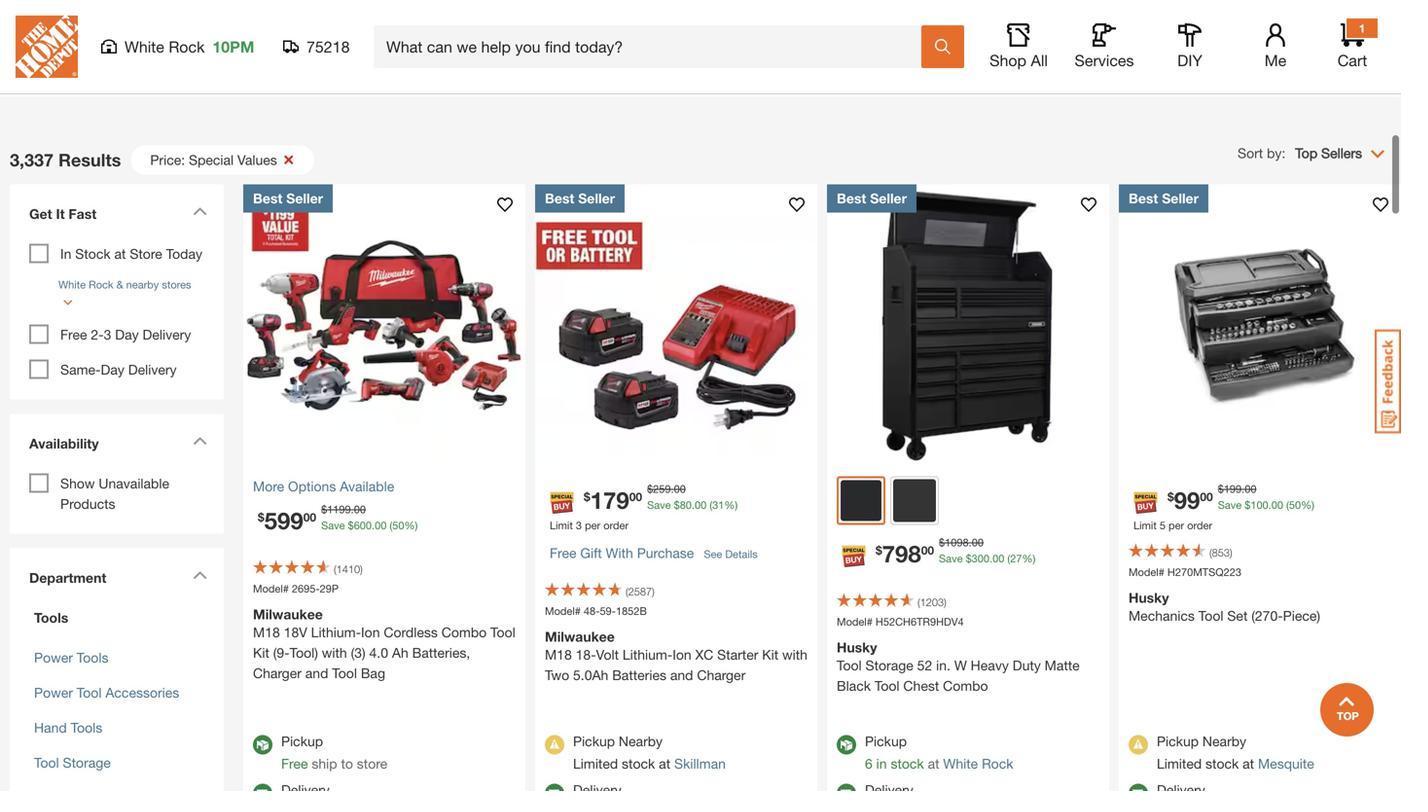 Task type: locate. For each thing, give the bounding box(es) containing it.
it
[[56, 206, 65, 222]]

ah
[[392, 645, 408, 661]]

1 stock from the left
[[622, 756, 655, 772]]

48-
[[584, 605, 600, 618]]

best
[[253, 190, 283, 206], [545, 190, 575, 206], [837, 190, 867, 206], [1129, 190, 1158, 206]]

1199
[[327, 503, 351, 516]]

model# for model# 48-59-1852b
[[545, 605, 581, 618]]

1 power from the top
[[34, 650, 73, 666]]

save down 1199
[[321, 519, 345, 532]]

1 vertical spatial rock
[[89, 278, 114, 291]]

matte black image
[[841, 480, 882, 521]]

at left white rock link
[[928, 756, 940, 772]]

stock inside pickup nearby limited stock at mesquite
[[1206, 756, 1239, 772]]

limit for 99
[[1134, 519, 1157, 532]]

combo inside husky tool storage 52 in. w heavy duty matte black tool chest combo
[[943, 678, 988, 694]]

0 horizontal spatial storage
[[63, 755, 111, 771]]

2 pickup from the left
[[573, 733, 615, 749]]

52
[[917, 657, 933, 673]]

3 up same-day delivery
[[104, 327, 111, 343]]

1 horizontal spatial limited
[[1157, 756, 1202, 772]]

price: special values button
[[131, 145, 314, 175]]

show unavailable products
[[60, 475, 169, 512]]

nearby inside pickup nearby limited stock at mesquite
[[1203, 733, 1247, 749]]

sort by: top sellers
[[1238, 145, 1363, 161]]

1 vertical spatial 50
[[392, 519, 404, 532]]

00 right 80
[[695, 499, 707, 511]]

1 vertical spatial combo
[[943, 678, 988, 694]]

order down $ 179 00 on the left bottom of the page
[[604, 519, 629, 532]]

50 right 100 at right
[[1289, 499, 1301, 511]]

( inside "$ 199 . 00 save $ 100 . 00 ( 50 %) limit 5 per order"
[[1287, 499, 1289, 511]]

storage
[[866, 657, 914, 673], [63, 755, 111, 771]]

2 order from the left
[[1188, 519, 1213, 532]]

1 per from the left
[[585, 519, 601, 532]]

delivery down free 2-3 day delivery
[[128, 362, 177, 378]]

ion left xc
[[673, 647, 692, 663]]

2 horizontal spatial free
[[550, 545, 577, 561]]

husky inside husky tool storage 52 in. w heavy duty matte black tool chest combo
[[837, 639, 877, 655]]

and
[[305, 665, 328, 681], [670, 667, 693, 683]]

husky for tool
[[837, 639, 877, 655]]

( right 80
[[710, 499, 713, 511]]

pickup free ship to store
[[281, 733, 388, 772]]

per right the 5
[[1169, 519, 1185, 532]]

4 best from the left
[[1129, 190, 1158, 206]]

show unavailable products link
[[60, 475, 169, 512]]

1 horizontal spatial stock
[[891, 756, 924, 772]]

caret icon image for availability
[[193, 436, 207, 445]]

hand tools link
[[34, 720, 102, 736]]

with right starter
[[783, 647, 808, 663]]

save for 259
[[647, 499, 671, 511]]

save inside $ 259 . 00 save $ 80 . 00 ( 31 %) limit 3 per order
[[647, 499, 671, 511]]

1 horizontal spatial kit
[[762, 647, 779, 663]]

combo down w
[[943, 678, 988, 694]]

) for ( 853 )
[[1230, 546, 1233, 559]]

white right in
[[943, 756, 978, 772]]

kit right starter
[[762, 647, 779, 663]]

) down the 600 at left
[[360, 563, 363, 576]]

best seller for pickup free ship to store
[[253, 190, 323, 206]]

model# left the 2695-
[[253, 582, 289, 595]]

1 best seller from the left
[[253, 190, 323, 206]]

4 seller from the left
[[1162, 190, 1199, 206]]

stock right in
[[891, 756, 924, 772]]

rock
[[169, 37, 205, 56], [89, 278, 114, 291], [982, 756, 1014, 772]]

caret icon image inside department link
[[193, 571, 207, 580]]

1 horizontal spatial with
[[783, 647, 808, 663]]

white for white rock 10pm
[[125, 37, 164, 56]]

white left 10pm
[[125, 37, 164, 56]]

milwaukee inside milwaukee m18 18-volt lithium-ion xc starter kit with two 5.0ah batteries and charger
[[545, 629, 615, 645]]

1 vertical spatial free
[[550, 545, 577, 561]]

0 horizontal spatial order
[[604, 519, 629, 532]]

nearby
[[619, 733, 663, 749], [1203, 733, 1247, 749]]

combo up batteries,
[[442, 624, 487, 640]]

( right 300
[[1008, 552, 1010, 565]]

lithium- up (3)
[[311, 624, 361, 640]]

milwaukee for 18-
[[545, 629, 615, 645]]

xc
[[695, 647, 714, 663]]

1 vertical spatial power
[[34, 685, 73, 701]]

tools up power tool accessories
[[77, 650, 108, 666]]

free left gift in the left of the page
[[550, 545, 577, 561]]

stock for 99
[[1206, 756, 1239, 772]]

1 vertical spatial day
[[101, 362, 124, 378]]

0 vertical spatial storage
[[866, 657, 914, 673]]

stock left skillman
[[622, 756, 655, 772]]

%) down more options available link
[[404, 519, 418, 532]]

save for 1098
[[939, 552, 963, 565]]

1 horizontal spatial and
[[670, 667, 693, 683]]

99
[[1174, 486, 1200, 514]]

2 best from the left
[[545, 190, 575, 206]]

2 caret icon image from the top
[[193, 436, 207, 445]]

1 vertical spatial m18
[[545, 647, 572, 663]]

price: special values
[[150, 152, 277, 168]]

limit inside "$ 199 . 00 save $ 100 . 00 ( 50 %) limit 5 per order"
[[1134, 519, 1157, 532]]

1 horizontal spatial lithium-
[[623, 647, 673, 663]]

0 horizontal spatial 3
[[104, 327, 111, 343]]

1 nearby from the left
[[619, 733, 663, 749]]

2 horizontal spatial stock
[[1206, 756, 1239, 772]]

( inside $ 1098 . 00 save $ 300 . 00 ( 27 %)
[[1008, 552, 1010, 565]]

limit up free gift with purchase button at the left of page
[[550, 519, 573, 532]]

0 horizontal spatial rock
[[89, 278, 114, 291]]

pickup for pickup nearby limited stock at mesquite
[[1157, 733, 1199, 749]]

1 vertical spatial husky
[[837, 639, 877, 655]]

%) inside $ 1098 . 00 save $ 300 . 00 ( 27 %)
[[1022, 552, 1036, 565]]

2 horizontal spatial rock
[[982, 756, 1014, 772]]

model# h270mtsq223
[[1129, 566, 1242, 579]]

white down in
[[58, 278, 86, 291]]

pickup inside pickup nearby limited stock at mesquite
[[1157, 733, 1199, 749]]

) for ( 1203 )
[[944, 596, 947, 609]]

power tool accessories
[[34, 685, 179, 701]]

00 inside $ 179 00
[[629, 490, 642, 504]]

heavy
[[971, 657, 1009, 673]]

( up 1852b
[[626, 585, 628, 598]]

day down free 2-3 day delivery link
[[101, 362, 124, 378]]

1 horizontal spatial m18
[[545, 647, 572, 663]]

m18
[[253, 624, 280, 640], [545, 647, 572, 663]]

00 up 300
[[972, 536, 984, 549]]

%)
[[724, 499, 738, 511], [1301, 499, 1315, 511], [404, 519, 418, 532], [1022, 552, 1036, 565]]

pickup for pickup 6 in stock at white rock
[[865, 733, 907, 749]]

2587
[[628, 585, 652, 598]]

limit
[[550, 519, 573, 532], [1134, 519, 1157, 532]]

pickup inside pickup nearby limited stock at skillman
[[573, 733, 615, 749]]

per inside "$ 199 . 00 save $ 100 . 00 ( 50 %) limit 5 per order"
[[1169, 519, 1185, 532]]

1 horizontal spatial rock
[[169, 37, 205, 56]]

mechanics
[[1129, 608, 1195, 624]]

h52ch6tr9hdv4
[[876, 616, 964, 628]]

1 limit from the left
[[550, 519, 573, 532]]

power for power tools
[[34, 650, 73, 666]]

order inside "$ 199 . 00 save $ 100 . 00 ( 50 %) limit 5 per order"
[[1188, 519, 1213, 532]]

00 right 100 at right
[[1272, 499, 1284, 511]]

%) right 300
[[1022, 552, 1036, 565]]

(9-
[[273, 645, 290, 661]]

2 vertical spatial white
[[943, 756, 978, 772]]

0 vertical spatial tools
[[34, 610, 68, 626]]

1 vertical spatial storage
[[63, 755, 111, 771]]

m18 up two
[[545, 647, 572, 663]]

cordless
[[384, 624, 438, 640]]

and right batteries
[[670, 667, 693, 683]]

1 vertical spatial milwaukee
[[545, 629, 615, 645]]

stock inside pickup nearby limited stock at skillman
[[622, 756, 655, 772]]

1 horizontal spatial nearby
[[1203, 733, 1247, 749]]

0 horizontal spatial and
[[305, 665, 328, 681]]

%) right 100 at right
[[1301, 499, 1315, 511]]

m18 18v lithium-ion cordless combo tool kit (9-tool) with (3) 4.0 ah batteries, charger and tool bag image
[[243, 184, 526, 467]]

1 horizontal spatial combo
[[943, 678, 988, 694]]

0 vertical spatial day
[[115, 327, 139, 343]]

0 horizontal spatial free
[[60, 327, 87, 343]]

00
[[674, 483, 686, 495], [1245, 483, 1257, 495], [629, 490, 642, 504], [1200, 490, 1213, 504], [695, 499, 707, 511], [1272, 499, 1284, 511], [354, 503, 366, 516], [303, 510, 316, 524], [375, 519, 387, 532], [972, 536, 984, 549], [921, 543, 934, 557], [993, 552, 1005, 565]]

1 horizontal spatial limit
[[1134, 519, 1157, 532]]

same-day delivery link
[[60, 362, 177, 378]]

1410
[[336, 563, 360, 576]]

best seller for pickup nearby limited stock at mesquite
[[1129, 190, 1199, 206]]

black
[[837, 678, 871, 694]]

1 horizontal spatial husky
[[1129, 590, 1169, 606]]

kit for with
[[762, 647, 779, 663]]

100
[[1251, 499, 1269, 511]]

and inside milwaukee m18 18-volt lithium-ion xc starter kit with two 5.0ah batteries and charger
[[670, 667, 693, 683]]

1 vertical spatial white
[[58, 278, 86, 291]]

%) inside $ 259 . 00 save $ 80 . 00 ( 31 %) limit 3 per order
[[724, 499, 738, 511]]

milwaukee m18 18-volt lithium-ion xc starter kit with two 5.0ah batteries and charger
[[545, 629, 808, 683]]

tool down hand
[[34, 755, 59, 771]]

kit inside milwaukee m18 18v lithium-ion cordless combo tool kit (9-tool) with (3) 4.0 ah batteries, charger and tool bag
[[253, 645, 269, 661]]

50 inside "$ 199 . 00 save $ 100 . 00 ( 50 %) limit 5 per order"
[[1289, 499, 1301, 511]]

$ 1098 . 00 save $ 300 . 00 ( 27 %)
[[939, 536, 1036, 565]]

%) inside "$ 199 . 00 save $ 100 . 00 ( 50 %) limit 5 per order"
[[1301, 499, 1315, 511]]

limit inside $ 259 . 00 save $ 80 . 00 ( 31 %) limit 3 per order
[[550, 519, 573, 532]]

pickup inside pickup free ship to store
[[281, 733, 323, 749]]

mesquite
[[1258, 756, 1315, 772]]

order inside $ 259 . 00 save $ 80 . 00 ( 31 %) limit 3 per order
[[604, 519, 629, 532]]

order for 99
[[1188, 519, 1213, 532]]

1 vertical spatial ion
[[673, 647, 692, 663]]

0 horizontal spatial 50
[[392, 519, 404, 532]]

0 horizontal spatial limited stock for pickup image
[[545, 735, 564, 755]]

0 horizontal spatial nearby
[[619, 733, 663, 749]]

at left skillman
[[659, 756, 671, 772]]

best for pickup free ship to store
[[253, 190, 283, 206]]

0 vertical spatial milwaukee
[[253, 606, 323, 622]]

husky up 'mechanics'
[[1129, 590, 1169, 606]]

limited for save
[[573, 756, 618, 772]]

model# up "black"
[[837, 616, 873, 628]]

00 left 259
[[629, 490, 642, 504]]

milwaukee up 18-
[[545, 629, 615, 645]]

more
[[253, 478, 284, 494]]

0 vertical spatial m18
[[253, 624, 280, 640]]

tool storage 52 in. w heavy duty matte black tool chest combo image
[[827, 184, 1109, 467]]

%) for $ 259 . 00 save $ 80 . 00 ( 31 %) limit 3 per order
[[724, 499, 738, 511]]

model# up 'mechanics'
[[1129, 566, 1165, 579]]

2 seller from the left
[[578, 190, 615, 206]]

milwaukee inside milwaukee m18 18v lithium-ion cordless combo tool kit (9-tool) with (3) 4.0 ah batteries, charger and tool bag
[[253, 606, 323, 622]]

3 up gift in the left of the page
[[576, 519, 582, 532]]

same-day delivery
[[60, 362, 177, 378]]

tool right the cordless at the bottom of page
[[491, 624, 516, 640]]

husky up "black"
[[837, 639, 877, 655]]

1 vertical spatial 3
[[576, 519, 582, 532]]

) up h270mtsq223
[[1230, 546, 1233, 559]]

ion inside milwaukee m18 18-volt lithium-ion xc starter kit with two 5.0ah batteries and charger
[[673, 647, 692, 663]]

10pm
[[213, 37, 254, 56]]

order down $ 99 00
[[1188, 519, 1213, 532]]

per inside $ 259 . 00 save $ 80 . 00 ( 31 %) limit 3 per order
[[585, 519, 601, 532]]

tools down department
[[34, 610, 68, 626]]

save for 199
[[1218, 499, 1242, 511]]

m18 inside milwaukee m18 18v lithium-ion cordless combo tool kit (9-tool) with (3) 4.0 ah batteries, charger and tool bag
[[253, 624, 280, 640]]

pickup
[[281, 733, 323, 749], [573, 733, 615, 749], [865, 733, 907, 749], [1157, 733, 1199, 749]]

0 horizontal spatial milwaukee
[[253, 606, 323, 622]]

purchase
[[637, 545, 694, 561]]

tools for hand tools
[[71, 720, 102, 736]]

0 horizontal spatial limit
[[550, 519, 573, 532]]

2 limit from the left
[[1134, 519, 1157, 532]]

milwaukee up 18v
[[253, 606, 323, 622]]

best for pickup 6 in stock at white rock
[[837, 190, 867, 206]]

limited inside pickup nearby limited stock at skillman
[[573, 756, 618, 772]]

combo inside milwaukee m18 18v lithium-ion cordless combo tool kit (9-tool) with (3) 4.0 ah batteries, charger and tool bag
[[442, 624, 487, 640]]

tools right hand
[[71, 720, 102, 736]]

50 inside $ 599 00 $ 1199 . 00 save $ 600 . 00 ( 50 %)
[[392, 519, 404, 532]]

limited stock for pickup image
[[545, 735, 564, 755], [1129, 735, 1148, 755]]

feedback link image
[[1375, 329, 1401, 434]]

1 limited from the left
[[573, 756, 618, 772]]

4 best seller from the left
[[1129, 190, 1199, 206]]

0 horizontal spatial combo
[[442, 624, 487, 640]]

tool left set
[[1199, 608, 1224, 624]]

1 horizontal spatial milwaukee
[[545, 629, 615, 645]]

259
[[653, 483, 671, 495]]

3 best from the left
[[837, 190, 867, 206]]

delivery
[[143, 327, 191, 343], [128, 362, 177, 378]]

599
[[264, 507, 303, 534]]

1 order from the left
[[604, 519, 629, 532]]

me
[[1265, 51, 1287, 70]]

0 vertical spatial husky
[[1129, 590, 1169, 606]]

$ 798 00
[[876, 540, 934, 567]]

2 vertical spatial tools
[[71, 720, 102, 736]]

shop all button
[[988, 23, 1050, 70]]

(270-
[[1252, 608, 1283, 624]]

0 horizontal spatial charger
[[253, 665, 302, 681]]

get
[[29, 206, 52, 222]]

1 horizontal spatial order
[[1188, 519, 1213, 532]]

853
[[1212, 546, 1230, 559]]

kit inside milwaukee m18 18-volt lithium-ion xc starter kit with two 5.0ah batteries and charger
[[762, 647, 779, 663]]

3 stock from the left
[[1206, 756, 1239, 772]]

0 horizontal spatial per
[[585, 519, 601, 532]]

caret icon image for get it fast
[[193, 207, 207, 216]]

0 vertical spatial lithium-
[[311, 624, 361, 640]]

0 vertical spatial rock
[[169, 37, 205, 56]]

1 vertical spatial tools
[[77, 650, 108, 666]]

power up power tool accessories
[[34, 650, 73, 666]]

1 limited stock for pickup image from the left
[[545, 735, 564, 755]]

2 limited stock for pickup image from the left
[[1129, 735, 1148, 755]]

at inside pickup 6 in stock at white rock
[[928, 756, 940, 772]]

charger inside milwaukee m18 18-volt lithium-ion xc starter kit with two 5.0ah batteries and charger
[[697, 667, 746, 683]]

and down tool) on the bottom left
[[305, 665, 328, 681]]

seller for pickup nearby limited stock at skillman
[[578, 190, 615, 206]]

0 vertical spatial free
[[60, 327, 87, 343]]

50 right the 600 at left
[[392, 519, 404, 532]]

kit left (9-
[[253, 645, 269, 661]]

2 stock from the left
[[891, 756, 924, 772]]

nearby for 99
[[1203, 733, 1247, 749]]

0 vertical spatial caret icon image
[[193, 207, 207, 216]]

2 vertical spatial rock
[[982, 756, 1014, 772]]

husky inside 'husky mechanics tool set (270-piece)'
[[1129, 590, 1169, 606]]

0 vertical spatial 50
[[1289, 499, 1301, 511]]

0 horizontal spatial lithium-
[[311, 624, 361, 640]]

free inside pickup free ship to store
[[281, 756, 308, 772]]

best for pickup nearby limited stock at mesquite
[[1129, 190, 1158, 206]]

hand
[[34, 720, 67, 736]]

0 vertical spatial power
[[34, 650, 73, 666]]

0 horizontal spatial stock
[[622, 756, 655, 772]]

1 horizontal spatial 3
[[576, 519, 582, 532]]

3 caret icon image from the top
[[193, 571, 207, 580]]

00 left 199
[[1200, 490, 1213, 504]]

charger
[[253, 665, 302, 681], [697, 667, 746, 683]]

save down 259
[[647, 499, 671, 511]]

per up gift in the left of the page
[[585, 519, 601, 532]]

caret icon image inside get it fast link
[[193, 207, 207, 216]]

tool down power tools link
[[77, 685, 102, 701]]

tool down (3)
[[332, 665, 357, 681]]

lithium- inside milwaukee m18 18-volt lithium-ion xc starter kit with two 5.0ah batteries and charger
[[623, 647, 673, 663]]

free left ship
[[281, 756, 308, 772]]

caret icon image inside availability link
[[193, 436, 207, 445]]

save down 1098
[[939, 552, 963, 565]]

0 horizontal spatial husky
[[837, 639, 877, 655]]

with left (3)
[[322, 645, 347, 661]]

m18 for m18 18v lithium-ion cordless combo tool kit (9-tool) with (3) 4.0 ah batteries, charger and tool bag
[[253, 624, 280, 640]]

1 horizontal spatial limited stock for pickup image
[[1129, 735, 1148, 755]]

1 vertical spatial lithium-
[[623, 647, 673, 663]]

h270mtsq223
[[1168, 566, 1242, 579]]

1098
[[945, 536, 969, 549]]

00 left 27 at the bottom right
[[993, 552, 1005, 565]]

) up "h52ch6tr9hdv4"
[[944, 596, 947, 609]]

1 caret icon image from the top
[[193, 207, 207, 216]]

00 up 80
[[674, 483, 686, 495]]

model# h52ch6tr9hdv4
[[837, 616, 964, 628]]

0 horizontal spatial kit
[[253, 645, 269, 661]]

lithium-
[[311, 624, 361, 640], [623, 647, 673, 663]]

the home depot logo image
[[16, 16, 78, 78]]

diy button
[[1159, 23, 1221, 70]]

2 best seller from the left
[[545, 190, 615, 206]]

shop
[[990, 51, 1027, 70]]

per
[[585, 519, 601, 532], [1169, 519, 1185, 532]]

limited inside pickup nearby limited stock at mesquite
[[1157, 756, 1202, 772]]

0 horizontal spatial white
[[58, 278, 86, 291]]

3 pickup from the left
[[865, 733, 907, 749]]

) down free gift with purchase see details
[[652, 585, 655, 598]]

makita image
[[360, 0, 691, 77]]

limit left the 5
[[1134, 519, 1157, 532]]

save down 199
[[1218, 499, 1242, 511]]

0 horizontal spatial m18
[[253, 624, 280, 640]]

tools for power tools
[[77, 650, 108, 666]]

2 nearby from the left
[[1203, 733, 1247, 749]]

volt
[[596, 647, 619, 663]]

m18 18-volt lithium-ion xc starter kit with two 5.0ah batteries and charger image
[[535, 184, 818, 467]]

( right the 600 at left
[[390, 519, 392, 532]]

4 pickup from the left
[[1157, 733, 1199, 749]]

1 horizontal spatial white
[[125, 37, 164, 56]]

( right 100 at right
[[1287, 499, 1289, 511]]

tool up "black"
[[837, 657, 862, 673]]

80
[[680, 499, 692, 511]]

1 horizontal spatial ion
[[673, 647, 692, 663]]

free left 2-
[[60, 327, 87, 343]]

white rock 10pm
[[125, 37, 254, 56]]

ion up 4.0
[[361, 624, 380, 640]]

white rock link
[[943, 756, 1014, 772]]

nearby inside pickup nearby limited stock at skillman
[[619, 733, 663, 749]]

1 horizontal spatial storage
[[866, 657, 914, 673]]

pickup inside pickup 6 in stock at white rock
[[865, 733, 907, 749]]

rock inside pickup 6 in stock at white rock
[[982, 756, 1014, 772]]

m18 inside milwaukee m18 18-volt lithium-ion xc starter kit with two 5.0ah batteries and charger
[[545, 647, 572, 663]]

caret icon image for department
[[193, 571, 207, 580]]

lithium- up batteries
[[623, 647, 673, 663]]

1 vertical spatial caret icon image
[[193, 436, 207, 445]]

model# left the 48-
[[545, 605, 581, 618]]

00 left 1098
[[921, 543, 934, 557]]

00 inside $ 99 00
[[1200, 490, 1213, 504]]

power up hand
[[34, 685, 73, 701]]

1 pickup from the left
[[281, 733, 323, 749]]

charger down (9-
[[253, 665, 302, 681]]

2 limited from the left
[[1157, 756, 1202, 772]]

charger down starter
[[697, 667, 746, 683]]

free for free gift with purchase see details
[[550, 545, 577, 561]]

in stock at store today link
[[60, 246, 202, 262]]

0 horizontal spatial limited
[[573, 756, 618, 772]]

%) right 80
[[724, 499, 738, 511]]

at left mesquite link
[[1243, 756, 1255, 772]]

day right 2-
[[115, 327, 139, 343]]

diy
[[1178, 51, 1203, 70]]

0 vertical spatial ion
[[361, 624, 380, 640]]

3 seller from the left
[[870, 190, 907, 206]]

kit
[[253, 645, 269, 661], [762, 647, 779, 663]]

2 vertical spatial caret icon image
[[193, 571, 207, 580]]

0 horizontal spatial with
[[322, 645, 347, 661]]

3 best seller from the left
[[837, 190, 907, 206]]

stock left mesquite link
[[1206, 756, 1239, 772]]

0 vertical spatial combo
[[442, 624, 487, 640]]

2 power from the top
[[34, 685, 73, 701]]

m18 up (9-
[[253, 624, 280, 640]]

2 per from the left
[[1169, 519, 1185, 532]]

day
[[115, 327, 139, 343], [101, 362, 124, 378]]

1 horizontal spatial free
[[281, 756, 308, 772]]

tool right "black"
[[875, 678, 900, 694]]

quick jack image
[[1061, 0, 1392, 76]]

order for 179
[[604, 519, 629, 532]]

at for pickup nearby limited stock at mesquite
[[1243, 756, 1255, 772]]

$ 179 00
[[584, 486, 642, 514]]

storage left 52
[[866, 657, 914, 673]]

00 right 199
[[1245, 483, 1257, 495]]

1 horizontal spatial per
[[1169, 519, 1185, 532]]

order
[[604, 519, 629, 532], [1188, 519, 1213, 532]]

at inside pickup nearby limited stock at skillman
[[659, 756, 671, 772]]

caret icon image
[[193, 207, 207, 216], [193, 436, 207, 445], [193, 571, 207, 580]]

delivery down the stores on the top of the page
[[143, 327, 191, 343]]

stock
[[622, 756, 655, 772], [891, 756, 924, 772], [1206, 756, 1239, 772]]

0 horizontal spatial ion
[[361, 624, 380, 640]]

1 seller from the left
[[286, 190, 323, 206]]

husky for mechanics
[[1129, 590, 1169, 606]]

seller for pickup 6 in stock at white rock
[[870, 190, 907, 206]]

0 vertical spatial white
[[125, 37, 164, 56]]

milwaukee for 18v
[[253, 606, 323, 622]]

husky
[[1129, 590, 1169, 606], [837, 639, 877, 655]]

2 vertical spatial free
[[281, 756, 308, 772]]

1 horizontal spatial charger
[[697, 667, 746, 683]]

by:
[[1267, 145, 1286, 161]]

tools link
[[29, 608, 204, 628]]

75218
[[307, 37, 350, 56]]

1 best from the left
[[253, 190, 283, 206]]

storage down hand tools link
[[63, 755, 111, 771]]

at inside pickup nearby limited stock at mesquite
[[1243, 756, 1255, 772]]

1 horizontal spatial 50
[[1289, 499, 1301, 511]]

save inside $ 1098 . 00 save $ 300 . 00 ( 27 %)
[[939, 552, 963, 565]]

save inside "$ 199 . 00 save $ 100 . 00 ( 50 %) limit 5 per order"
[[1218, 499, 1242, 511]]

2 horizontal spatial white
[[943, 756, 978, 772]]



Task type: vqa. For each thing, say whether or not it's contained in the screenshot.
'$ 599 00 $ 1199 . 00 SAVE $ 600 . 00 ( 50 %)'
yes



Task type: describe. For each thing, give the bounding box(es) containing it.
limit for 179
[[550, 519, 573, 532]]

milwaukee m18 18v lithium-ion cordless combo tool kit (9-tool) with (3) 4.0 ah batteries, charger and tool bag
[[253, 606, 516, 681]]

1 vertical spatial delivery
[[128, 362, 177, 378]]

( 1203 )
[[918, 596, 947, 609]]

store
[[357, 756, 388, 772]]

see
[[704, 548, 722, 561]]

18v
[[284, 624, 307, 640]]

seller for pickup free ship to store
[[286, 190, 323, 206]]

stock for save
[[622, 756, 655, 772]]

00 inside "$ 798 00"
[[921, 543, 934, 557]]

with inside milwaukee m18 18v lithium-ion cordless combo tool kit (9-tool) with (3) 4.0 ah batteries, charger and tool bag
[[322, 645, 347, 661]]

59-
[[600, 605, 616, 618]]

4.0
[[369, 645, 388, 661]]

00 left 1199
[[303, 510, 316, 524]]

storage inside husky tool storage 52 in. w heavy duty matte black tool chest combo
[[866, 657, 914, 673]]

( inside $ 599 00 $ 1199 . 00 save $ 600 . 00 ( 50 %)
[[390, 519, 392, 532]]

chest
[[904, 678, 939, 694]]

nearby for save
[[619, 733, 663, 749]]

1
[[1359, 21, 1366, 35]]

power for power tool accessories
[[34, 685, 73, 701]]

) for ( 1410 )
[[360, 563, 363, 576]]

3 inside $ 259 . 00 save $ 80 . 00 ( 31 %) limit 3 per order
[[576, 519, 582, 532]]

stock inside pickup 6 in stock at white rock
[[891, 756, 924, 772]]

piece)
[[1283, 608, 1321, 624]]

( 853 )
[[1210, 546, 1233, 559]]

31
[[713, 499, 724, 511]]

at for pickup 6 in stock at white rock
[[928, 756, 940, 772]]

fast
[[69, 206, 97, 222]]

more options available
[[253, 478, 394, 494]]

free for free 2-3 day delivery
[[60, 327, 87, 343]]

m18 for m18 18-volt lithium-ion xc starter kit with two 5.0ah batteries and charger
[[545, 647, 572, 663]]

w
[[955, 657, 967, 673]]

lithium- inside milwaukee m18 18v lithium-ion cordless combo tool kit (9-tool) with (3) 4.0 ah batteries, charger and tool bag
[[311, 624, 361, 640]]

1203
[[920, 596, 944, 609]]

with inside milwaukee m18 18-volt lithium-ion xc starter kit with two 5.0ah batteries and charger
[[783, 647, 808, 663]]

mesquite link
[[1258, 756, 1315, 772]]

see details button
[[704, 537, 758, 573]]

set
[[1228, 608, 1248, 624]]

available for pickup image
[[837, 735, 856, 755]]

top
[[1296, 145, 1318, 161]]

save inside $ 599 00 $ 1199 . 00 save $ 600 . 00 ( 50 %)
[[321, 519, 345, 532]]

charger inside milwaukee m18 18v lithium-ion cordless combo tool kit (9-tool) with (3) 4.0 ah batteries, charger and tool bag
[[253, 665, 302, 681]]

%) for $ 1098 . 00 save $ 300 . 00 ( 27 %)
[[1022, 552, 1036, 565]]

18-
[[576, 647, 596, 663]]

model# for model# h270mtsq223
[[1129, 566, 1165, 579]]

$ inside $ 99 00
[[1168, 490, 1174, 504]]

per for 179
[[585, 519, 601, 532]]

%) inside $ 599 00 $ 1199 . 00 save $ 600 . 00 ( 50 %)
[[404, 519, 418, 532]]

0 vertical spatial delivery
[[143, 327, 191, 343]]

availability
[[29, 436, 99, 452]]

to
[[341, 756, 353, 772]]

2695-
[[292, 582, 320, 595]]

2-
[[91, 327, 104, 343]]

$ 199 . 00 save $ 100 . 00 ( 50 %) limit 5 per order
[[1134, 483, 1315, 532]]

3,337 results
[[10, 149, 121, 170]]

gift
[[580, 545, 602, 561]]

rock for 10pm
[[169, 37, 205, 56]]

00 right the 600 at left
[[375, 519, 387, 532]]

sort
[[1238, 145, 1263, 161]]

two
[[545, 667, 569, 683]]

store
[[130, 246, 162, 262]]

stores
[[162, 278, 191, 291]]

in
[[60, 246, 71, 262]]

199
[[1224, 483, 1242, 495]]

accessories
[[105, 685, 179, 701]]

$ inside $ 179 00
[[584, 490, 590, 504]]

white inside pickup 6 in stock at white rock
[[943, 756, 978, 772]]

department
[[29, 570, 106, 586]]

179
[[590, 486, 629, 514]]

best for pickup nearby limited stock at skillman
[[545, 190, 575, 206]]

kit for (9-
[[253, 645, 269, 661]]

limited stock for pickup image for save
[[545, 735, 564, 755]]

What can we help you find today? search field
[[386, 26, 921, 67]]

with
[[606, 545, 633, 561]]

) for ( 2587 )
[[652, 585, 655, 598]]

dewalt image
[[10, 0, 341, 76]]

starter
[[717, 647, 759, 663]]

bag
[[361, 665, 385, 681]]

&
[[116, 278, 123, 291]]

tool inside 'husky mechanics tool set (270-piece)'
[[1199, 608, 1224, 624]]

$ 99 00
[[1168, 486, 1213, 514]]

300
[[972, 552, 990, 565]]

batteries
[[612, 667, 667, 683]]

gear wrench image
[[710, 0, 1041, 76]]

matte black with black finishes image
[[893, 479, 936, 522]]

hand tools
[[34, 720, 102, 736]]

free 2-3 day delivery
[[60, 327, 191, 343]]

same-
[[60, 362, 101, 378]]

$ inside "$ 798 00"
[[876, 543, 882, 557]]

rock for &
[[89, 278, 114, 291]]

and inside milwaukee m18 18v lithium-ion cordless combo tool kit (9-tool) with (3) 4.0 ah batteries, charger and tool bag
[[305, 665, 328, 681]]

per for 99
[[1169, 519, 1185, 532]]

today
[[166, 246, 202, 262]]

limited for 99
[[1157, 756, 1202, 772]]

( up h270mtsq223
[[1210, 546, 1212, 559]]

model# for model# 2695-29p
[[253, 582, 289, 595]]

pickup for pickup nearby limited stock at skillman
[[573, 733, 615, 749]]

at for pickup nearby limited stock at skillman
[[659, 756, 671, 772]]

( inside $ 259 . 00 save $ 80 . 00 ( 31 %) limit 3 per order
[[710, 499, 713, 511]]

pickup 6 in stock at white rock
[[865, 733, 1014, 772]]

skillman
[[674, 756, 726, 772]]

seller for pickup nearby limited stock at mesquite
[[1162, 190, 1199, 206]]

3,337
[[10, 149, 54, 170]]

unavailable
[[99, 475, 169, 491]]

free gift with purchase see details
[[550, 545, 758, 561]]

model# for model# h52ch6tr9hdv4
[[837, 616, 873, 628]]

00 up the 600 at left
[[354, 503, 366, 516]]

%) for $ 199 . 00 save $ 100 . 00 ( 50 %) limit 5 per order
[[1301, 499, 1315, 511]]

sellers
[[1322, 145, 1363, 161]]

ion inside milwaukee m18 18v lithium-ion cordless combo tool kit (9-tool) with (3) 4.0 ah batteries, charger and tool bag
[[361, 624, 380, 640]]

mechanics tool set (270-piece) image
[[1119, 184, 1401, 467]]

power tools
[[34, 650, 108, 666]]

( up 29p
[[334, 563, 336, 576]]

limited stock for pickup image for 99
[[1129, 735, 1148, 755]]

27
[[1010, 552, 1022, 565]]

available for pickup image
[[253, 735, 273, 755]]

power tool accessories link
[[34, 685, 179, 701]]

pickup for pickup free ship to store
[[281, 733, 323, 749]]

in
[[877, 756, 887, 772]]

best seller for pickup 6 in stock at white rock
[[837, 190, 907, 206]]

$ 259 . 00 save $ 80 . 00 ( 31 %) limit 3 per order
[[550, 483, 738, 532]]

free gift with purchase button
[[550, 534, 694, 573]]

in.
[[936, 657, 951, 673]]

cart 1
[[1338, 21, 1368, 70]]

best seller for pickup nearby limited stock at skillman
[[545, 190, 615, 206]]

( up "h52ch6tr9hdv4"
[[918, 596, 920, 609]]

husky tool storage 52 in. w heavy duty matte black tool chest combo
[[837, 639, 1080, 694]]

department link
[[19, 558, 214, 598]]

$ 599 00 $ 1199 . 00 save $ 600 . 00 ( 50 %)
[[258, 503, 418, 534]]

at left store
[[114, 246, 126, 262]]

price:
[[150, 152, 185, 168]]

get it fast link
[[19, 194, 214, 239]]

( 1410 )
[[334, 563, 363, 576]]

white for white rock & nearby stores
[[58, 278, 86, 291]]

special
[[189, 152, 234, 168]]

0 vertical spatial 3
[[104, 327, 111, 343]]

husky mechanics tool set (270-piece)
[[1129, 590, 1321, 624]]

798
[[882, 540, 921, 567]]

600
[[354, 519, 372, 532]]

tool)
[[290, 645, 318, 661]]

details
[[725, 548, 758, 561]]

in stock at store today
[[60, 246, 202, 262]]



